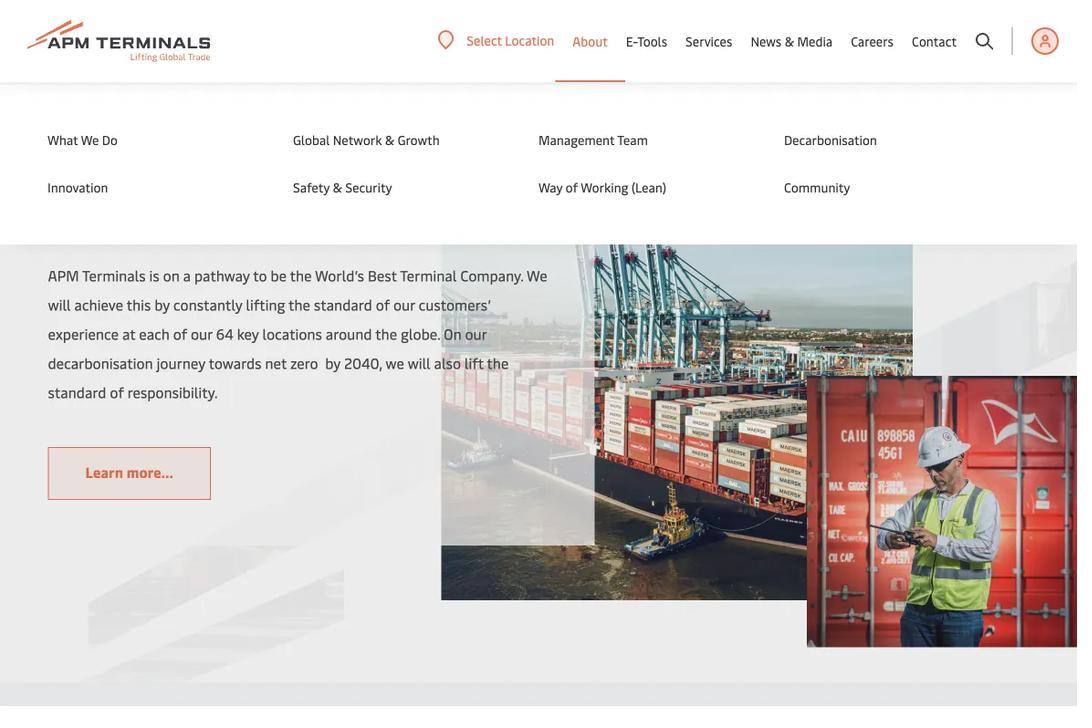 Task type: vqa. For each thing, say whether or not it's contained in the screenshot.
konecranes
no



Task type: describe. For each thing, give the bounding box(es) containing it.
news & media
[[751, 32, 833, 50]]

decarbonisation
[[784, 131, 877, 148]]

locations
[[262, 324, 322, 344]]

apm
[[48, 266, 79, 285]]

working
[[581, 178, 628, 196]]

e-tools
[[626, 32, 667, 50]]

the up we
[[375, 324, 397, 344]]

64
[[216, 324, 233, 344]]

2040,
[[344, 353, 382, 373]]

a
[[183, 266, 191, 285]]

safety
[[293, 178, 330, 196]]

way of working (lean) link
[[539, 177, 748, 197]]

global network & growth
[[293, 131, 440, 148]]

lifting standards
[[48, 159, 444, 231]]

security
[[345, 178, 392, 196]]

terminals
[[82, 266, 146, 285]]

network
[[333, 131, 382, 148]]

world's
[[315, 266, 364, 285]]

contact button
[[912, 0, 957, 82]]

lifting
[[48, 159, 198, 231]]

also
[[434, 353, 461, 373]]

safety & security link
[[293, 177, 502, 197]]

way
[[539, 178, 563, 196]]

achieve
[[74, 295, 123, 314]]

0 horizontal spatial standard
[[48, 382, 106, 402]]

on
[[163, 266, 179, 285]]

lifting
[[246, 295, 285, 314]]

we
[[385, 353, 404, 373]]

of down the best
[[376, 295, 390, 314]]

we inside apm terminals is on a pathway to be the world's best terminal company. we will achieve this by constantly lifting the standard of our customers' experience at each of our 64 key locations around the globe. on our decarbonisation journey towards net zero  by 2040, we will also lift the standard of responsibility.
[[527, 266, 547, 285]]

2 horizontal spatial our
[[465, 324, 487, 344]]

careers
[[851, 32, 894, 50]]

experience
[[48, 324, 119, 344]]

decarbonisation link
[[784, 130, 993, 150]]

net
[[265, 353, 287, 373]]

e-tools button
[[626, 0, 667, 82]]

journey
[[156, 353, 205, 373]]

global network & growth link
[[293, 130, 502, 150]]

innovation link
[[47, 177, 257, 197]]

responsibility.
[[127, 382, 218, 402]]

1 vertical spatial will
[[408, 353, 430, 373]]

community
[[784, 178, 850, 196]]

the up locations
[[288, 295, 310, 314]]

each
[[139, 324, 169, 344]]

0 vertical spatial standard
[[314, 295, 372, 314]]

around
[[326, 324, 372, 344]]

location
[[505, 31, 554, 49]]

0 vertical spatial by
[[154, 295, 170, 314]]

news & media button
[[751, 0, 833, 82]]

services
[[686, 32, 732, 50]]

what we do
[[47, 131, 118, 148]]

team
[[617, 131, 648, 148]]

management team link
[[539, 130, 748, 150]]

of down decarbonisation
[[110, 382, 124, 402]]

this
[[126, 295, 151, 314]]

be
[[270, 266, 286, 285]]

services button
[[686, 0, 732, 82]]

company.
[[460, 266, 523, 285]]

tools
[[637, 32, 667, 50]]

terminal
[[400, 266, 457, 285]]

best
[[368, 266, 397, 285]]

decarbonisation
[[48, 353, 153, 373]]



Task type: locate. For each thing, give the bounding box(es) containing it.
apm terminals is on a pathway to be the world's best terminal company. we will achieve this by constantly lifting the standard of our customers' experience at each of our 64 key locations around the globe. on our decarbonisation journey towards net zero  by 2040, we will also lift the standard of responsibility.
[[48, 266, 547, 402]]

standard down decarbonisation
[[48, 382, 106, 402]]

about button
[[573, 0, 608, 82]]

our up globe.
[[393, 295, 415, 314]]

way of working (lean)
[[539, 178, 666, 196]]

growth
[[398, 131, 440, 148]]

the
[[290, 266, 312, 285], [288, 295, 310, 314], [375, 324, 397, 344], [487, 353, 509, 373]]

select location
[[467, 31, 554, 49]]

we right 'company.'
[[527, 266, 547, 285]]

news
[[751, 32, 782, 50]]

1 horizontal spatial &
[[385, 131, 395, 148]]

our right on
[[465, 324, 487, 344]]

& for security
[[333, 178, 342, 196]]

select location button
[[438, 30, 554, 50]]

media
[[797, 32, 833, 50]]

& left growth
[[385, 131, 395, 148]]

careers button
[[851, 0, 894, 82]]

1 vertical spatial standard
[[48, 382, 106, 402]]

globe.
[[401, 324, 440, 344]]

1 horizontal spatial standard
[[314, 295, 372, 314]]

0 vertical spatial will
[[48, 295, 71, 314]]

of
[[566, 178, 578, 196], [376, 295, 390, 314], [173, 324, 187, 344], [110, 382, 124, 402]]

1 horizontal spatial by
[[325, 353, 340, 373]]

at
[[122, 324, 135, 344]]

2 vertical spatial &
[[333, 178, 342, 196]]

our left 64
[[191, 324, 212, 344]]

by left 2040,
[[325, 353, 340, 373]]

by
[[154, 295, 170, 314], [325, 353, 340, 373]]

will right we
[[408, 353, 430, 373]]

will down apm
[[48, 295, 71, 314]]

0 horizontal spatial &
[[333, 178, 342, 196]]

standard
[[314, 295, 372, 314], [48, 382, 106, 402]]

0 horizontal spatial our
[[191, 324, 212, 344]]

& inside popup button
[[785, 32, 794, 50]]

1 vertical spatial we
[[527, 266, 547, 285]]

0 horizontal spatial will
[[48, 295, 71, 314]]

do
[[102, 131, 118, 148]]

1 horizontal spatial will
[[408, 353, 430, 373]]

0 vertical spatial we
[[81, 131, 99, 148]]

global
[[293, 131, 330, 148]]

& for media
[[785, 32, 794, 50]]

to
[[253, 266, 267, 285]]

management
[[539, 131, 615, 148]]

1 horizontal spatial our
[[393, 295, 415, 314]]

the right be
[[290, 266, 312, 285]]

customers'
[[418, 295, 490, 314]]

on
[[444, 324, 461, 344]]

is
[[149, 266, 159, 285]]

will
[[48, 295, 71, 314], [408, 353, 430, 373]]

what
[[47, 131, 78, 148]]

innovation
[[47, 178, 108, 196]]

management team
[[539, 131, 648, 148]]

the right lift
[[487, 353, 509, 373]]

0 vertical spatial &
[[785, 32, 794, 50]]

safety & security
[[293, 178, 392, 196]]

lift
[[464, 353, 483, 373]]

& right news
[[785, 32, 794, 50]]

constantly
[[173, 295, 242, 314]]

about
[[573, 32, 608, 50]]

pathway
[[194, 266, 250, 285]]

(lean)
[[632, 178, 666, 196]]

0 horizontal spatial we
[[81, 131, 99, 148]]

1 horizontal spatial we
[[527, 266, 547, 285]]

standard down world's
[[314, 295, 372, 314]]

by right 'this'
[[154, 295, 170, 314]]

1 vertical spatial by
[[325, 353, 340, 373]]

2 horizontal spatial &
[[785, 32, 794, 50]]

1 vertical spatial &
[[385, 131, 395, 148]]

what we do link
[[47, 130, 257, 150]]

we left do
[[81, 131, 99, 148]]

standards
[[212, 159, 444, 231]]

0 horizontal spatial by
[[154, 295, 170, 314]]

select
[[467, 31, 502, 49]]

towards
[[208, 353, 261, 373]]

of right the each
[[173, 324, 187, 344]]

e-
[[626, 32, 637, 50]]

our
[[393, 295, 415, 314], [191, 324, 212, 344], [465, 324, 487, 344]]

& right safety
[[333, 178, 342, 196]]

of right way
[[566, 178, 578, 196]]

we
[[81, 131, 99, 148], [527, 266, 547, 285]]

&
[[785, 32, 794, 50], [385, 131, 395, 148], [333, 178, 342, 196]]

contact
[[912, 32, 957, 50]]

community link
[[784, 177, 993, 197]]

key
[[237, 324, 259, 344]]



